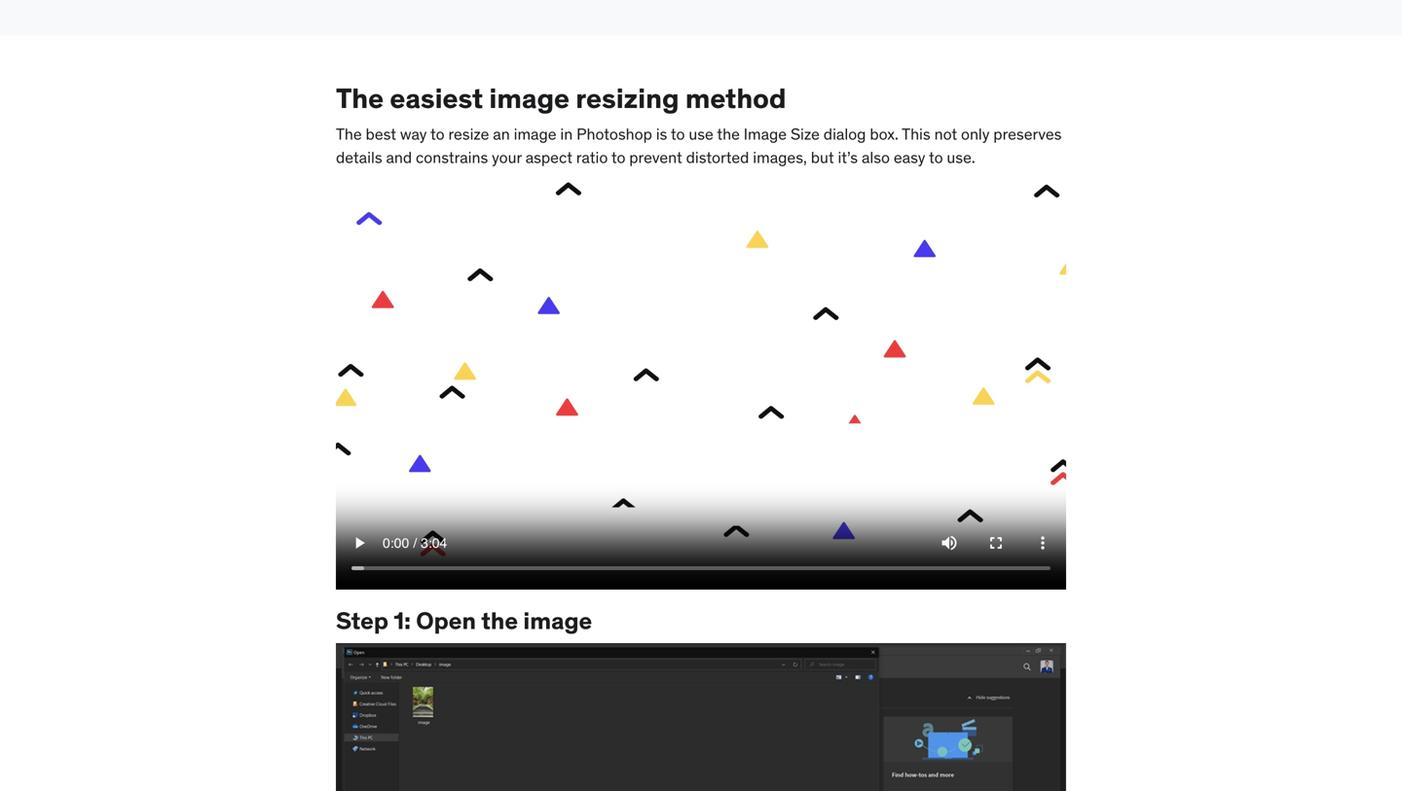 Task type: describe. For each thing, give the bounding box(es) containing it.
resize
[[449, 124, 489, 144]]

ratio
[[577, 148, 608, 168]]

open
[[416, 607, 476, 636]]

the inside the easiest image resizing method the best way to resize an image in photoshop is to use the image size dialog box. this not only preserves details and constrains your aspect ratio to prevent distorted images, but it's also easy to use.
[[717, 124, 740, 144]]

resizing
[[576, 81, 680, 115]]

to down photoshop
[[612, 148, 626, 168]]

constrains
[[416, 148, 488, 168]]

use
[[689, 124, 714, 144]]

0 vertical spatial image
[[489, 81, 570, 115]]

1:
[[394, 607, 411, 636]]

an
[[493, 124, 510, 144]]

easiest
[[390, 81, 483, 115]]

dialog
[[824, 124, 866, 144]]

only
[[961, 124, 990, 144]]

but
[[811, 148, 834, 168]]

your
[[492, 148, 522, 168]]

photoshop
[[577, 124, 653, 144]]

size
[[791, 124, 820, 144]]

method
[[686, 81, 787, 115]]

1 vertical spatial image
[[514, 124, 557, 144]]

to right way
[[431, 124, 445, 144]]

best
[[366, 124, 397, 144]]

this
[[902, 124, 931, 144]]

in
[[561, 124, 573, 144]]



Task type: locate. For each thing, give the bounding box(es) containing it.
1 the from the top
[[336, 81, 384, 115]]

to right is
[[671, 124, 685, 144]]

the
[[717, 124, 740, 144], [481, 607, 518, 636]]

and
[[386, 148, 412, 168]]

box.
[[870, 124, 899, 144]]

1 vertical spatial the
[[481, 607, 518, 636]]

not
[[935, 124, 958, 144]]

2 vertical spatial image
[[524, 607, 593, 636]]

the up best
[[336, 81, 384, 115]]

2 the from the top
[[336, 124, 362, 144]]

use.
[[947, 148, 976, 168]]

image
[[489, 81, 570, 115], [514, 124, 557, 144], [524, 607, 593, 636]]

is
[[656, 124, 668, 144]]

step
[[336, 607, 389, 636]]

the right open
[[481, 607, 518, 636]]

easy
[[894, 148, 926, 168]]

1 horizontal spatial the
[[717, 124, 740, 144]]

distorted
[[686, 148, 750, 168]]

prevent
[[630, 148, 683, 168]]

the easiest image resizing method the best way to resize an image in photoshop is to use the image size dialog box. this not only preserves details and constrains your aspect ratio to prevent distorted images, but it's also easy to use.
[[336, 81, 1062, 168]]

images,
[[753, 148, 807, 168]]

the
[[336, 81, 384, 115], [336, 124, 362, 144]]

step 1: open the image
[[336, 607, 593, 636]]

way
[[400, 124, 427, 144]]

the up distorted on the top
[[717, 124, 740, 144]]

to
[[431, 124, 445, 144], [671, 124, 685, 144], [612, 148, 626, 168], [929, 148, 944, 168]]

0 vertical spatial the
[[717, 124, 740, 144]]

also
[[862, 148, 890, 168]]

details
[[336, 148, 382, 168]]

preserves
[[994, 124, 1062, 144]]

the up details
[[336, 124, 362, 144]]

aspect
[[526, 148, 573, 168]]

image
[[744, 124, 787, 144]]

0 vertical spatial the
[[336, 81, 384, 115]]

to left use.
[[929, 148, 944, 168]]

0 horizontal spatial the
[[481, 607, 518, 636]]

it's
[[838, 148, 858, 168]]

1 vertical spatial the
[[336, 124, 362, 144]]



Task type: vqa. For each thing, say whether or not it's contained in the screenshot.
Size
yes



